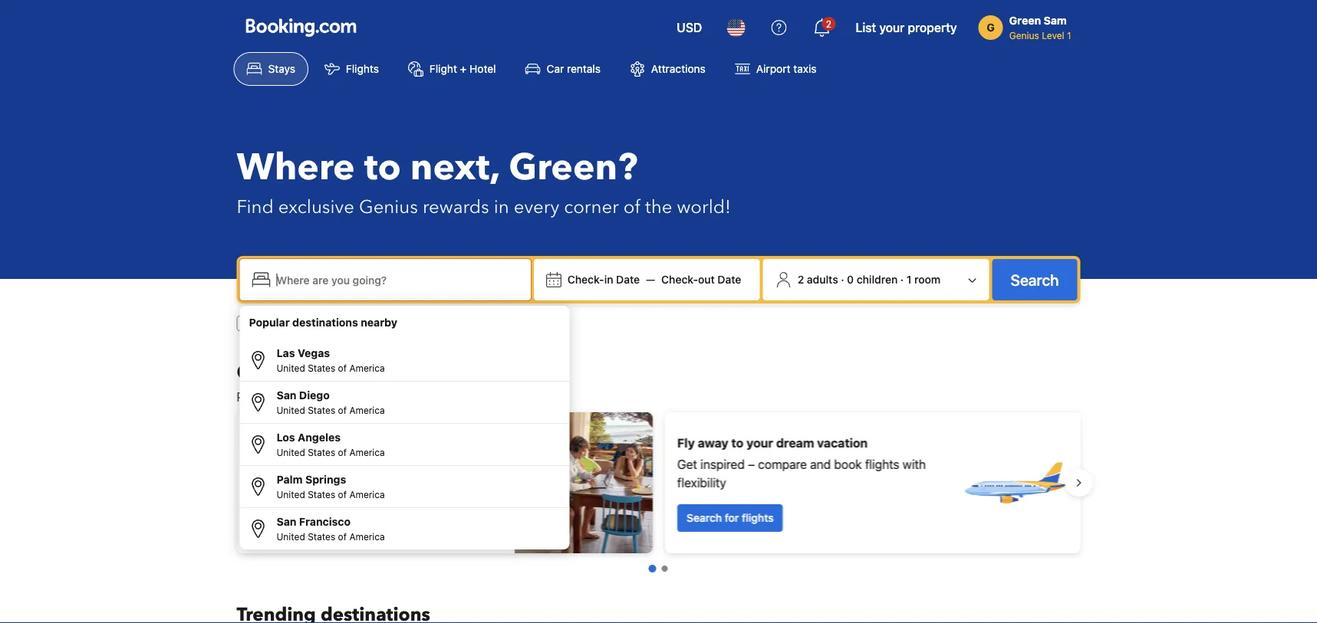 Task type: locate. For each thing, give the bounding box(es) containing it.
promotions,
[[237, 390, 304, 405]]

find left a
[[258, 521, 280, 534]]

0 horizontal spatial flights
[[332, 317, 362, 330]]

your for take
[[280, 427, 306, 442]]

states down vegas
[[308, 363, 336, 374]]

0 vertical spatial and
[[343, 390, 364, 405]]

united down promotions,
[[277, 405, 305, 416]]

list your property link
[[847, 9, 967, 46]]

green
[[1010, 14, 1041, 27]]

1 · from the left
[[841, 274, 844, 286]]

every
[[514, 195, 560, 220]]

and right deals,
[[343, 390, 364, 405]]

check- left —
[[568, 274, 604, 286]]

fly away to your dream vacation get inspired – compare and book flights with flexibility
[[677, 436, 926, 491]]

to right away
[[731, 436, 743, 451]]

1 horizontal spatial check-
[[662, 274, 698, 286]]

0 vertical spatial to
[[364, 143, 401, 193]]

search
[[1011, 271, 1059, 289], [686, 512, 722, 525]]

date right out
[[718, 274, 742, 286]]

america inside san francisco united states of america
[[349, 532, 385, 543]]

2 inside 2 dropdown button
[[826, 18, 832, 29]]

4 america from the top
[[349, 490, 385, 500]]

region
[[224, 407, 1093, 560]]

find
[[237, 195, 274, 220], [258, 521, 280, 534]]

search for flights
[[686, 512, 774, 525]]

0 vertical spatial find
[[237, 195, 274, 220]]

flights up las vegas united states of america
[[332, 317, 362, 330]]

of inside las vegas united states of america
[[338, 363, 347, 374]]

states down angeles
[[308, 447, 336, 458]]

work
[[476, 317, 500, 330]]

list box
[[240, 306, 570, 550]]

united inside san francisco united states of america
[[277, 532, 305, 543]]

your right take
[[280, 427, 306, 442]]

united inside las vegas united states of america
[[277, 363, 305, 374]]

4 states from the top
[[308, 490, 336, 500]]

take your longest vacation yet image
[[515, 413, 653, 554]]

0 horizontal spatial in
[[494, 195, 509, 220]]

your up –
[[746, 436, 773, 451]]

america inside las vegas united states of america
[[349, 363, 385, 374]]

at
[[347, 467, 358, 482]]

of for las vegas
[[338, 363, 347, 374]]

san
[[277, 389, 297, 402], [277, 516, 297, 529]]

united for vegas
[[277, 363, 305, 374]]

1 horizontal spatial vacation
[[817, 436, 868, 451]]

1 horizontal spatial search
[[1011, 271, 1059, 289]]

1 states from the top
[[308, 363, 336, 374]]

1 vertical spatial 2
[[798, 274, 804, 286]]

find inside "offers" main content
[[258, 521, 280, 534]]

1 horizontal spatial genius
[[1010, 30, 1040, 41]]

0 horizontal spatial genius
[[359, 195, 418, 220]]

check- right —
[[662, 274, 698, 286]]

of inside palm springs united states of america
[[338, 490, 347, 500]]

airport
[[756, 63, 791, 75]]

2 inside 2 adults · 0 children · 1 room button
[[798, 274, 804, 286]]

2 adults · 0 children · 1 room button
[[769, 266, 983, 295]]

3 united from the top
[[277, 447, 305, 458]]

1 horizontal spatial your
[[746, 436, 773, 451]]

san inside san francisco united states of america
[[277, 516, 297, 529]]

popular destinations nearby group
[[240, 340, 570, 550]]

your inside fly away to your dream vacation get inspired – compare and book flights with flexibility
[[746, 436, 773, 451]]

of down longest
[[338, 447, 347, 458]]

united down las
[[277, 363, 305, 374]]

offers main content
[[224, 360, 1093, 624]]

3 america from the top
[[349, 447, 385, 458]]

2 left adults
[[798, 274, 804, 286]]

of
[[624, 195, 641, 220], [338, 363, 347, 374], [338, 405, 347, 416], [338, 447, 347, 458], [338, 490, 347, 500], [338, 532, 347, 543]]

america inside los angeles united states of america
[[349, 447, 385, 458]]

0 vertical spatial search
[[1011, 271, 1059, 289]]

states inside palm springs united states of america
[[308, 490, 336, 500]]

2 san from the top
[[277, 516, 297, 529]]

america up at
[[349, 447, 385, 458]]

of down the francisco
[[338, 532, 347, 543]]

america inside san diego united states of america
[[349, 405, 385, 416]]

0 horizontal spatial ·
[[841, 274, 844, 286]]

· left 0
[[841, 274, 844, 286]]

1 inside green sam genius level 1
[[1067, 30, 1072, 41]]

search for flights link
[[677, 505, 783, 533]]

for
[[315, 317, 329, 330], [460, 317, 473, 330], [445, 390, 460, 405], [725, 512, 739, 525]]

0 vertical spatial 2
[[826, 18, 832, 29]]

search button
[[993, 259, 1078, 301]]

1 san from the top
[[277, 389, 297, 402]]

0 horizontal spatial date
[[616, 274, 640, 286]]

2 date from the left
[[718, 274, 742, 286]]

for right looking
[[315, 317, 329, 330]]

1 vertical spatial genius
[[359, 195, 418, 220]]

states down springs
[[308, 490, 336, 500]]

booking.com image
[[246, 18, 356, 37]]

united inside los angeles united states of america
[[277, 447, 305, 458]]

2 america from the top
[[349, 405, 385, 416]]

for left "you"
[[445, 390, 460, 405]]

1 vertical spatial and
[[810, 458, 831, 472]]

1 left room
[[907, 274, 912, 286]]

america
[[349, 363, 385, 374], [349, 405, 385, 416], [349, 447, 385, 458], [349, 490, 385, 500], [349, 532, 385, 543]]

0 vertical spatial in
[[494, 195, 509, 220]]

2 states from the top
[[308, 405, 336, 416]]

traveling
[[414, 317, 457, 330]]

search inside button
[[1011, 271, 1059, 289]]

america down at
[[349, 490, 385, 500]]

of inside los angeles united states of america
[[338, 447, 347, 458]]

yet
[[410, 427, 429, 442]]

deals,
[[307, 390, 340, 405]]

0 horizontal spatial search
[[686, 512, 722, 525]]

flexibility
[[677, 476, 726, 491]]

5 america from the top
[[349, 532, 385, 543]]

united inside san diego united states of america
[[277, 405, 305, 416]]

1 horizontal spatial flights
[[742, 512, 774, 525]]

—
[[646, 274, 655, 286]]

to left the next,
[[364, 143, 401, 193]]

0 horizontal spatial and
[[343, 390, 364, 405]]

2 · from the left
[[901, 274, 904, 286]]

offering
[[353, 449, 397, 463]]

long-
[[400, 449, 430, 463]]

find down the where
[[237, 195, 274, 220]]

in left —
[[604, 274, 613, 286]]

vacation up book
[[817, 436, 868, 451]]

of inside where to next, green? find exclusive genius rewards in every corner of the world!
[[624, 195, 641, 220]]

to inside fly away to your dream vacation get inspired – compare and book flights with flexibility
[[731, 436, 743, 451]]

0 vertical spatial genius
[[1010, 30, 1040, 41]]

america down the francisco
[[349, 532, 385, 543]]

search inside "link"
[[686, 512, 722, 525]]

progress bar inside "offers" main content
[[649, 566, 668, 573]]

1 vertical spatial find
[[258, 521, 280, 534]]

of inside san francisco united states of america
[[338, 532, 347, 543]]

and
[[343, 390, 364, 405], [810, 458, 831, 472]]

united down los
[[277, 447, 305, 458]]

states down the francisco
[[308, 532, 336, 543]]

2
[[826, 18, 832, 29], [798, 274, 804, 286]]

genius left 'rewards'
[[359, 195, 418, 220]]

properties
[[293, 449, 350, 463]]

of left the
[[624, 195, 641, 220]]

san diego united states of america
[[277, 389, 385, 416]]

united down the francisco
[[277, 532, 305, 543]]

book
[[834, 458, 862, 472]]

united for angeles
[[277, 447, 305, 458]]

airport taxis link
[[722, 52, 830, 86]]

your right list
[[880, 20, 905, 35]]

vacation inside fly away to your dream vacation get inspired – compare and book flights with flexibility
[[817, 436, 868, 451]]

0 horizontal spatial 1
[[907, 274, 912, 286]]

1 vertical spatial flights
[[865, 458, 899, 472]]

0 vertical spatial 1
[[1067, 30, 1072, 41]]

check-out date button
[[655, 266, 748, 294]]

–
[[748, 458, 755, 472]]

of down deals,
[[338, 405, 347, 416]]

america for angeles
[[349, 447, 385, 458]]

genius down green
[[1010, 30, 1040, 41]]

2 check- from the left
[[662, 274, 698, 286]]

flights down –
[[742, 512, 774, 525]]

united down palm
[[277, 490, 305, 500]]

rates.
[[297, 485, 329, 500]]

1 horizontal spatial in
[[604, 274, 613, 286]]

united inside palm springs united states of america
[[277, 490, 305, 500]]

of down springs
[[338, 490, 347, 500]]

0 horizontal spatial to
[[364, 143, 401, 193]]

san down monthly
[[277, 516, 297, 529]]

1 right "level"
[[1067, 30, 1072, 41]]

1 horizontal spatial 1
[[1067, 30, 1072, 41]]

offers
[[409, 390, 442, 405]]

angeles
[[298, 432, 341, 444]]

of inside san diego united states of america
[[338, 405, 347, 416]]

stays
[[268, 63, 295, 75]]

1 vertical spatial san
[[277, 516, 297, 529]]

states inside los angeles united states of america
[[308, 447, 336, 458]]

san francisco united states of america
[[277, 516, 385, 543]]

flights
[[332, 317, 362, 330], [865, 458, 899, 472], [742, 512, 774, 525]]

in left every
[[494, 195, 509, 220]]

date left —
[[616, 274, 640, 286]]

united
[[277, 363, 305, 374], [277, 405, 305, 416], [277, 447, 305, 458], [277, 490, 305, 500], [277, 532, 305, 543]]

1 horizontal spatial 2
[[826, 18, 832, 29]]

· right children
[[901, 274, 904, 286]]

states for angeles
[[308, 447, 336, 458]]

flights inside "link"
[[742, 512, 774, 525]]

1 vertical spatial to
[[731, 436, 743, 451]]

list your property
[[856, 20, 957, 35]]

2 vertical spatial flights
[[742, 512, 774, 525]]

america inside palm springs united states of america
[[349, 490, 385, 500]]

1
[[1067, 30, 1072, 41], [907, 274, 912, 286]]

0 horizontal spatial 2
[[798, 274, 804, 286]]

5 united from the top
[[277, 532, 305, 543]]

america down special
[[349, 405, 385, 416]]

1 inside button
[[907, 274, 912, 286]]

vacation up offering on the bottom of page
[[357, 427, 407, 442]]

america up special
[[349, 363, 385, 374]]

1 vertical spatial 1
[[907, 274, 912, 286]]

stays link
[[234, 52, 308, 86]]

and inside fly away to your dream vacation get inspired – compare and book flights with flexibility
[[810, 458, 831, 472]]

san for san francisco
[[277, 516, 297, 529]]

airport taxis
[[756, 63, 817, 75]]

1 horizontal spatial date
[[718, 274, 742, 286]]

flight + hotel link
[[395, 52, 509, 86]]

in
[[494, 195, 509, 220], [604, 274, 613, 286]]

states inside las vegas united states of america
[[308, 363, 336, 374]]

genius inside green sam genius level 1
[[1010, 30, 1040, 41]]

0 vertical spatial san
[[277, 389, 297, 402]]

with
[[903, 458, 926, 472]]

states for vegas
[[308, 363, 336, 374]]

flight + hotel
[[430, 63, 496, 75]]

1 america from the top
[[349, 363, 385, 374]]

compare
[[758, 458, 807, 472]]

states down deals,
[[308, 405, 336, 416]]

your inside 'take your longest vacation yet browse properties offering long- term stays, many at reduced monthly rates.'
[[280, 427, 306, 442]]

1 vertical spatial search
[[686, 512, 722, 525]]

states inside san diego united states of america
[[308, 405, 336, 416]]

rentals
[[567, 63, 601, 75]]

1 united from the top
[[277, 363, 305, 374]]

1 horizontal spatial and
[[810, 458, 831, 472]]

1 horizontal spatial ·
[[901, 274, 904, 286]]

2 united from the top
[[277, 405, 305, 416]]

you
[[464, 390, 484, 405]]

next,
[[410, 143, 500, 193]]

fly away to your dream vacation image
[[961, 430, 1069, 537]]

2 left list
[[826, 18, 832, 29]]

0 horizontal spatial your
[[280, 427, 306, 442]]

2 horizontal spatial your
[[880, 20, 905, 35]]

states inside san francisco united states of america
[[308, 532, 336, 543]]

5 states from the top
[[308, 532, 336, 543]]

progress bar
[[649, 566, 668, 573]]

san left diego
[[277, 389, 297, 402]]

0 horizontal spatial check-
[[568, 274, 604, 286]]

date
[[616, 274, 640, 286], [718, 274, 742, 286]]

0 horizontal spatial vacation
[[357, 427, 407, 442]]

los
[[277, 432, 295, 444]]

2 horizontal spatial flights
[[865, 458, 899, 472]]

2 for 2 adults · 0 children · 1 room
[[798, 274, 804, 286]]

1 horizontal spatial to
[[731, 436, 743, 451]]

children
[[857, 274, 898, 286]]

green?
[[509, 143, 638, 193]]

special
[[367, 390, 406, 405]]

i'm
[[396, 317, 411, 330]]

4 united from the top
[[277, 490, 305, 500]]

and left book
[[810, 458, 831, 472]]

flights left 'with'
[[865, 458, 899, 472]]

for inside "link"
[[725, 512, 739, 525]]

·
[[841, 274, 844, 286], [901, 274, 904, 286]]

diego
[[299, 389, 330, 402]]

for down "flexibility"
[[725, 512, 739, 525]]

to inside where to next, green? find exclusive genius rewards in every corner of the world!
[[364, 143, 401, 193]]

and inside offers promotions, deals, and special offers for you
[[343, 390, 364, 405]]

genius
[[1010, 30, 1040, 41], [359, 195, 418, 220]]

san inside san diego united states of america
[[277, 389, 297, 402]]

of up deals,
[[338, 363, 347, 374]]

3 states from the top
[[308, 447, 336, 458]]



Task type: describe. For each thing, give the bounding box(es) containing it.
a
[[283, 521, 289, 534]]

out
[[698, 274, 715, 286]]

property
[[908, 20, 957, 35]]

offers promotions, deals, and special offers for you
[[237, 360, 484, 405]]

monthly
[[249, 485, 294, 500]]

palm
[[277, 474, 303, 486]]

hotel
[[470, 63, 496, 75]]

in inside where to next, green? find exclusive genius rewards in every corner of the world!
[[494, 195, 509, 220]]

flight
[[430, 63, 457, 75]]

america for diego
[[349, 405, 385, 416]]

take
[[249, 427, 277, 442]]

reduced
[[361, 467, 407, 482]]

united for francisco
[[277, 532, 305, 543]]

attractions link
[[617, 52, 719, 86]]

region containing take your longest vacation yet
[[224, 407, 1093, 560]]

level
[[1042, 30, 1065, 41]]

check-in date button
[[562, 266, 646, 294]]

of for los angeles
[[338, 447, 347, 458]]

0
[[847, 274, 854, 286]]

usd button
[[668, 9, 712, 46]]

2 adults · 0 children · 1 room
[[798, 274, 941, 286]]

inspired
[[700, 458, 745, 472]]

america for springs
[[349, 490, 385, 500]]

g
[[987, 21, 995, 34]]

where to next, green? find exclusive genius rewards in every corner of the world!
[[237, 143, 731, 220]]

your account menu green sam genius level 1 element
[[979, 7, 1078, 42]]

list
[[856, 20, 876, 35]]

for inside offers promotions, deals, and special offers for you
[[445, 390, 460, 405]]

car
[[547, 63, 564, 75]]

san for san diego
[[277, 389, 297, 402]]

dream
[[776, 436, 814, 451]]

get
[[677, 458, 697, 472]]

las vegas united states of america
[[277, 347, 385, 374]]

car rentals link
[[512, 52, 614, 86]]

your for list
[[880, 20, 905, 35]]

room
[[915, 274, 941, 286]]

find inside where to next, green? find exclusive genius rewards in every corner of the world!
[[237, 195, 274, 220]]

1 vertical spatial in
[[604, 274, 613, 286]]

vegas
[[298, 347, 330, 360]]

united for springs
[[277, 490, 305, 500]]

green sam genius level 1
[[1010, 14, 1072, 41]]

offers
[[237, 360, 292, 386]]

las
[[277, 347, 295, 360]]

states for springs
[[308, 490, 336, 500]]

0 vertical spatial flights
[[332, 317, 362, 330]]

exclusive
[[278, 195, 354, 220]]

i'm traveling for work
[[396, 317, 500, 330]]

of for san francisco
[[338, 532, 347, 543]]

away
[[698, 436, 728, 451]]

find a stay link
[[249, 514, 322, 542]]

i'm
[[258, 317, 273, 330]]

the
[[645, 195, 673, 220]]

america for vegas
[[349, 363, 385, 374]]

america for francisco
[[349, 532, 385, 543]]

sam
[[1044, 14, 1067, 27]]

francisco
[[299, 516, 351, 529]]

rewards
[[423, 195, 489, 220]]

1 date from the left
[[616, 274, 640, 286]]

palm springs united states of america
[[277, 474, 385, 500]]

check-in date — check-out date
[[568, 274, 742, 286]]

2 for 2
[[826, 18, 832, 29]]

where
[[237, 143, 355, 193]]

car rentals
[[547, 63, 601, 75]]

search for search for flights
[[686, 512, 722, 525]]

flights inside fly away to your dream vacation get inspired – compare and book flights with flexibility
[[865, 458, 899, 472]]

of for palm springs
[[338, 490, 347, 500]]

search for search
[[1011, 271, 1059, 289]]

of for san diego
[[338, 405, 347, 416]]

corner
[[564, 195, 619, 220]]

los angeles united states of america
[[277, 432, 385, 458]]

1 check- from the left
[[568, 274, 604, 286]]

term
[[249, 467, 275, 482]]

find a stay
[[258, 521, 313, 534]]

fly
[[677, 436, 695, 451]]

popular destinations nearby
[[249, 317, 398, 329]]

list box containing popular destinations nearby
[[240, 306, 570, 550]]

springs
[[305, 474, 346, 486]]

looking
[[276, 317, 312, 330]]

world!
[[677, 195, 731, 220]]

adults
[[807, 274, 838, 286]]

many
[[314, 467, 344, 482]]

for left the work
[[460, 317, 473, 330]]

states for francisco
[[308, 532, 336, 543]]

popular
[[249, 317, 290, 329]]

longest
[[309, 427, 354, 442]]

destinations
[[292, 317, 358, 329]]

browse
[[249, 449, 290, 463]]

nearby
[[361, 317, 398, 329]]

attractions
[[651, 63, 706, 75]]

vacation inside 'take your longest vacation yet browse properties offering long- term stays, many at reduced monthly rates.'
[[357, 427, 407, 442]]

genius inside where to next, green? find exclusive genius rewards in every corner of the world!
[[359, 195, 418, 220]]

Where are you going? field
[[270, 266, 525, 294]]

+
[[460, 63, 467, 75]]

take your longest vacation yet browse properties offering long- term stays, many at reduced monthly rates.
[[249, 427, 430, 500]]

usd
[[677, 20, 702, 35]]

states for diego
[[308, 405, 336, 416]]

stays,
[[278, 467, 311, 482]]

2 button
[[804, 9, 841, 46]]

i'm looking for flights
[[258, 317, 362, 330]]

united for diego
[[277, 405, 305, 416]]



Task type: vqa. For each thing, say whether or not it's contained in the screenshot.
'0.3' associated with voco - The Cadence, an IHG Hotel
no



